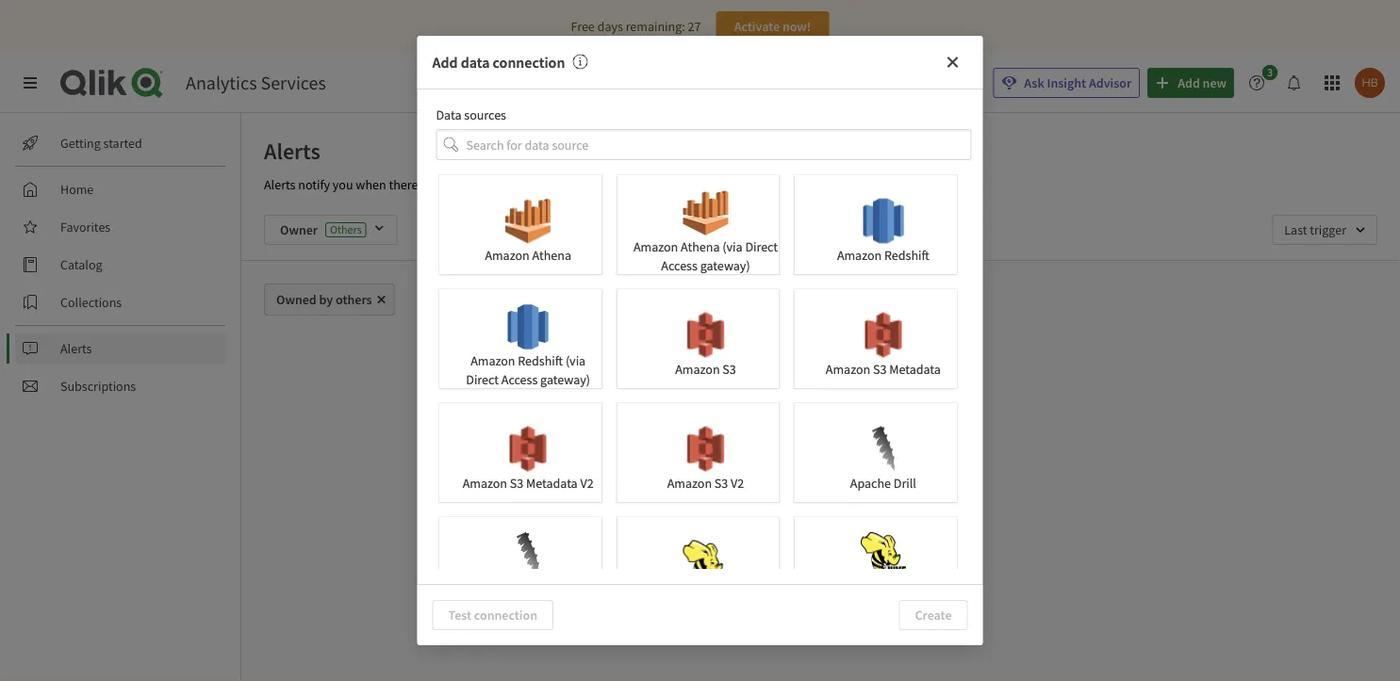 Task type: vqa. For each thing, say whether or not it's contained in the screenshot.
Ago for 3rd personal cell from the top of the page's "3 days ago" cell
no



Task type: describe. For each thing, give the bounding box(es) containing it.
days
[[598, 18, 623, 35]]

amazon redshift image
[[860, 198, 906, 244]]

amazon for amazon athena (via direct access gateway)
[[633, 238, 678, 255]]

owned
[[276, 291, 317, 308]]

apache drill button
[[794, 403, 959, 502]]

free
[[571, 18, 595, 35]]

metadata for amazon s3 metadata
[[889, 361, 941, 378]]

athena for amazon athena (via direct access gateway)
[[681, 238, 720, 255]]

catalog
[[60, 257, 102, 274]]

adjusting
[[725, 517, 776, 534]]

ask insight advisor button
[[993, 68, 1140, 98]]

remaining:
[[626, 18, 685, 35]]

0 horizontal spatial your
[[561, 176, 586, 193]]

amazon athena (via direct access gateway)
[[633, 238, 778, 274]]

0 horizontal spatial are
[[421, 176, 438, 193]]

gateway) for athena
[[700, 257, 750, 274]]

amazon redshift
[[837, 246, 929, 263]]

1 vertical spatial alerts
[[264, 176, 296, 193]]

amazon redshift (via direct access gateway)
[[466, 353, 590, 388]]

activate now! link
[[716, 11, 829, 41]]

subscriptions link
[[15, 372, 226, 402]]

ask insight advisor
[[1024, 75, 1132, 91]]

all
[[450, 291, 463, 308]]

what
[[932, 517, 960, 534]]

data
[[436, 107, 462, 124]]

free days remaining: 27
[[571, 18, 701, 35]]

favorites
[[60, 219, 111, 236]]

redshift for amazon redshift (via direct access gateway)
[[518, 353, 563, 370]]

access for redshift
[[501, 371, 537, 388]]

amazon athena (via direct access gateway) button
[[617, 175, 781, 275]]

amazon for amazon redshift (via direct access gateway)
[[470, 353, 515, 370]]

clear
[[417, 291, 447, 308]]

s3 for amazon s3
[[722, 361, 736, 378]]

amazon redshift (via direct access gateway) button
[[439, 289, 603, 389]]

analytics services element
[[186, 71, 326, 95]]

redshift for amazon redshift
[[884, 246, 929, 263]]

apache drill (via direct access gateway) image
[[505, 533, 550, 578]]

amazon for amazon redshift
[[837, 246, 882, 263]]

getting started
[[60, 135, 142, 152]]

getting
[[60, 135, 101, 152]]

connection
[[493, 53, 565, 72]]

getting started link
[[15, 128, 226, 158]]

filters region
[[241, 200, 1401, 260]]

data
[[461, 53, 490, 72]]

s3 for amazon s3 metadata
[[873, 361, 886, 378]]

clear all
[[417, 291, 463, 308]]

add
[[432, 53, 458, 72]]

last trigger image
[[1273, 215, 1378, 245]]

notify
[[298, 176, 330, 193]]

add data connection
[[432, 53, 565, 72]]

in
[[548, 176, 558, 193]]

data.
[[589, 176, 616, 193]]

catalog link
[[15, 250, 226, 280]]

amazon redshift (via direct access gateway) image
[[505, 304, 550, 350]]

owned by others
[[276, 291, 372, 308]]

amazon s3
[[675, 361, 736, 378]]

activate now!
[[734, 18, 811, 35]]

apache drill image
[[860, 427, 906, 472]]

amazon redshift button
[[794, 175, 959, 274]]

s3 for amazon s3 metadata v2
[[510, 475, 523, 492]]

favorites link
[[15, 212, 226, 242]]

alerts inside navigation pane element
[[60, 340, 92, 357]]

analytics services
[[186, 71, 326, 95]]

activate
[[734, 18, 780, 35]]

alerts notify you when there are important changes in your data.
[[264, 176, 616, 193]]

for.
[[867, 536, 885, 553]]

try
[[705, 517, 722, 534]]

there
[[389, 176, 418, 193]]

are inside no results found try adjusting your search or filters to find what you are looking for.
[[803, 536, 820, 553]]

amazon s3 button
[[617, 289, 781, 388]]

amazon s3 metadata
[[826, 361, 941, 378]]

others
[[336, 291, 372, 308]]

amazon s3 metadata v2 image
[[505, 427, 550, 472]]

amazon for amazon athena
[[485, 246, 529, 263]]

ask
[[1024, 75, 1045, 91]]

amazon s3 metadata button
[[794, 289, 959, 388]]

data sources
[[436, 107, 506, 124]]

0 vertical spatial you
[[333, 176, 353, 193]]

athena for amazon athena
[[532, 246, 571, 263]]

amazon athena button
[[439, 175, 603, 274]]

gateway) for redshift
[[540, 371, 590, 388]]

or
[[845, 517, 857, 534]]



Task type: locate. For each thing, give the bounding box(es) containing it.
amazon s3 v2
[[667, 475, 744, 492]]

1 vertical spatial your
[[779, 517, 804, 534]]

direct for amazon redshift (via direct access gateway)
[[466, 371, 498, 388]]

redshift inside "amazon redshift (via direct access gateway)"
[[518, 353, 563, 370]]

amazon s3 v2 button
[[617, 403, 781, 502]]

analytics
[[186, 71, 257, 95]]

searchbar element
[[652, 68, 982, 98]]

add data connection dialog
[[417, 36, 983, 646]]

advisor
[[1089, 75, 1132, 91]]

s3 down amazon s3 metadata v2 'icon'
[[510, 475, 523, 492]]

athena down "amazon athena" image
[[532, 246, 571, 263]]

amazon inside "amazon redshift (via direct access gateway)"
[[470, 353, 515, 370]]

s3 inside amazon s3 button
[[722, 361, 736, 378]]

navigation pane element
[[0, 121, 240, 409]]

v2 inside button
[[580, 475, 593, 492]]

1 horizontal spatial v2
[[731, 475, 744, 492]]

metadata down amazon s3 metadata v2 'icon'
[[526, 475, 577, 492]]

s3 down amazon s3 v2 image
[[714, 475, 728, 492]]

alerts link
[[15, 334, 226, 364]]

insight
[[1047, 75, 1087, 91]]

1 horizontal spatial metadata
[[889, 361, 941, 378]]

amazon s3 metadata image
[[860, 312, 906, 358]]

athena
[[681, 238, 720, 255], [532, 246, 571, 263]]

gateway)
[[700, 257, 750, 274], [540, 371, 590, 388]]

s3 down amazon s3 icon
[[722, 361, 736, 378]]

amazon for amazon s3 metadata v2
[[462, 475, 507, 492]]

amazon athena
[[485, 246, 571, 263]]

redshift down amazon redshift (via direct access gateway) image
[[518, 353, 563, 370]]

find
[[908, 517, 930, 534]]

clear all button
[[402, 284, 479, 316]]

gateway) down amazon redshift (via direct access gateway) image
[[540, 371, 590, 388]]

redshift down amazon redshift icon
[[884, 246, 929, 263]]

your right in
[[561, 176, 586, 193]]

Search text field
[[682, 68, 982, 98]]

direct inside the amazon athena (via direct access gateway)
[[745, 238, 778, 255]]

amazon s3 v2 image
[[683, 427, 728, 472]]

1 vertical spatial gateway)
[[540, 371, 590, 388]]

collections
[[60, 294, 122, 311]]

0 horizontal spatial metadata
[[526, 475, 577, 492]]

athena inside button
[[532, 246, 571, 263]]

home link
[[15, 174, 226, 205]]

alerts up subscriptions at the bottom of page
[[60, 340, 92, 357]]

you down no
[[780, 536, 800, 553]]

2 vertical spatial alerts
[[60, 340, 92, 357]]

collections link
[[15, 288, 226, 318]]

1 vertical spatial metadata
[[526, 475, 577, 492]]

0 vertical spatial gateway)
[[700, 257, 750, 274]]

home
[[60, 181, 94, 198]]

1 horizontal spatial (via
[[722, 238, 742, 255]]

changes
[[500, 176, 545, 193]]

to
[[894, 517, 905, 534]]

s3
[[722, 361, 736, 378], [873, 361, 886, 378], [510, 475, 523, 492], [714, 475, 728, 492]]

started
[[103, 135, 142, 152]]

0 horizontal spatial gateway)
[[540, 371, 590, 388]]

direct for amazon athena (via direct access gateway)
[[745, 238, 778, 255]]

0 vertical spatial (via
[[722, 238, 742, 255]]

v2 inside button
[[731, 475, 744, 492]]

your down no
[[779, 517, 804, 534]]

gateway) inside the amazon athena (via direct access gateway)
[[700, 257, 750, 274]]

0 horizontal spatial you
[[333, 176, 353, 193]]

are right there
[[421, 176, 438, 193]]

1 horizontal spatial redshift
[[884, 246, 929, 263]]

1 horizontal spatial you
[[780, 536, 800, 553]]

your
[[561, 176, 586, 193], [779, 517, 804, 534]]

0 vertical spatial alerts
[[264, 137, 320, 165]]

0 vertical spatial direct
[[745, 238, 778, 255]]

when
[[356, 176, 386, 193]]

redshift
[[884, 246, 929, 263], [518, 353, 563, 370]]

(via
[[722, 238, 742, 255], [565, 353, 585, 370]]

(via inside the amazon athena (via direct access gateway)
[[722, 238, 742, 255]]

0 horizontal spatial direct
[[466, 371, 498, 388]]

1 vertical spatial access
[[501, 371, 537, 388]]

access down amazon redshift (via direct access gateway) image
[[501, 371, 537, 388]]

2 v2 from the left
[[731, 475, 744, 492]]

metadata down amazon s3 metadata image
[[889, 361, 941, 378]]

no results found try adjusting your search or filters to find what you are looking for.
[[705, 491, 960, 553]]

Search for data source text field
[[466, 129, 972, 160]]

amazon inside button
[[462, 475, 507, 492]]

0 vertical spatial are
[[421, 176, 438, 193]]

0 horizontal spatial access
[[501, 371, 537, 388]]

metadata inside button
[[889, 361, 941, 378]]

you left when
[[333, 176, 353, 193]]

1 horizontal spatial athena
[[681, 238, 720, 255]]

s3 inside amazon s3 metadata button
[[873, 361, 886, 378]]

metadata for amazon s3 metadata v2
[[526, 475, 577, 492]]

services
[[261, 71, 326, 95]]

close sidebar menu image
[[23, 75, 38, 91]]

direct inside "amazon redshift (via direct access gateway)"
[[466, 371, 498, 388]]

1 vertical spatial you
[[780, 536, 800, 553]]

apache hive image
[[683, 541, 728, 586]]

(via for redshift
[[565, 353, 585, 370]]

found
[[847, 491, 885, 510]]

s3 down amazon s3 metadata image
[[873, 361, 886, 378]]

are down search
[[803, 536, 820, 553]]

access down amazon athena (via direct access gateway) image
[[661, 257, 697, 274]]

results
[[800, 491, 844, 510]]

0 horizontal spatial athena
[[532, 246, 571, 263]]

gateway) down amazon athena (via direct access gateway) image
[[700, 257, 750, 274]]

27
[[688, 18, 701, 35]]

your inside no results found try adjusting your search or filters to find what you are looking for.
[[779, 517, 804, 534]]

drill
[[893, 475, 916, 492]]

you
[[333, 176, 353, 193], [780, 536, 800, 553]]

0 vertical spatial redshift
[[884, 246, 929, 263]]

amazon for amazon s3 v2
[[667, 475, 712, 492]]

access for athena
[[661, 257, 697, 274]]

amazon
[[633, 238, 678, 255], [485, 246, 529, 263], [837, 246, 882, 263], [470, 353, 515, 370], [675, 361, 720, 378], [826, 361, 870, 378], [462, 475, 507, 492], [667, 475, 712, 492]]

now!
[[783, 18, 811, 35]]

1 vertical spatial are
[[803, 536, 820, 553]]

v2
[[580, 475, 593, 492], [731, 475, 744, 492]]

1 horizontal spatial are
[[803, 536, 820, 553]]

s3 for amazon s3 v2
[[714, 475, 728, 492]]

by
[[319, 291, 333, 308]]

apache
[[850, 475, 891, 492]]

amazon for amazon s3
[[675, 361, 720, 378]]

search
[[807, 517, 843, 534]]

(via inside "amazon redshift (via direct access gateway)"
[[565, 353, 585, 370]]

1 horizontal spatial direct
[[745, 238, 778, 255]]

amazon athena (via direct access gateway) image
[[683, 190, 728, 236]]

alerts up the notify
[[264, 137, 320, 165]]

amazon inside 'button'
[[837, 246, 882, 263]]

important
[[441, 176, 497, 193]]

apache hive (via direct access gateway) image
[[860, 533, 906, 576]]

redshift inside 'button'
[[884, 246, 929, 263]]

(via for athena
[[722, 238, 742, 255]]

filters
[[860, 517, 891, 534]]

amazon athena image
[[505, 198, 550, 244]]

amazon inside the amazon athena (via direct access gateway)
[[633, 238, 678, 255]]

s3 inside 'amazon s3 metadata v2' button
[[510, 475, 523, 492]]

gateway) inside "amazon redshift (via direct access gateway)"
[[540, 371, 590, 388]]

apache drill
[[850, 475, 916, 492]]

1 vertical spatial direct
[[466, 371, 498, 388]]

access inside "amazon redshift (via direct access gateway)"
[[501, 371, 537, 388]]

1 vertical spatial (via
[[565, 353, 585, 370]]

1 vertical spatial redshift
[[518, 353, 563, 370]]

amazon s3 metadata v2
[[462, 475, 593, 492]]

owned by others button
[[264, 284, 395, 316]]

0 vertical spatial access
[[661, 257, 697, 274]]

amazon for amazon s3 metadata
[[826, 361, 870, 378]]

0 horizontal spatial (via
[[565, 353, 585, 370]]

alerts left the notify
[[264, 176, 296, 193]]

athena inside the amazon athena (via direct access gateway)
[[681, 238, 720, 255]]

1 horizontal spatial access
[[661, 257, 697, 274]]

access inside the amazon athena (via direct access gateway)
[[661, 257, 697, 274]]

metadata inside button
[[526, 475, 577, 492]]

0 vertical spatial metadata
[[889, 361, 941, 378]]

0 vertical spatial your
[[561, 176, 586, 193]]

amazon s3 image
[[683, 312, 728, 358]]

looking
[[823, 536, 864, 553]]

0 horizontal spatial v2
[[580, 475, 593, 492]]

you inside no results found try adjusting your search or filters to find what you are looking for.
[[780, 536, 800, 553]]

metadata
[[889, 361, 941, 378], [526, 475, 577, 492]]

direct
[[745, 238, 778, 255], [466, 371, 498, 388]]

s3 inside amazon s3 v2 button
[[714, 475, 728, 492]]

are
[[421, 176, 438, 193], [803, 536, 820, 553]]

1 v2 from the left
[[580, 475, 593, 492]]

subscriptions
[[60, 378, 136, 395]]

access
[[661, 257, 697, 274], [501, 371, 537, 388]]

amazon s3 metadata v2 button
[[439, 403, 603, 502]]

sources
[[464, 107, 506, 124]]

0 horizontal spatial redshift
[[518, 353, 563, 370]]

no
[[779, 491, 797, 510]]

athena down amazon athena (via direct access gateway) image
[[681, 238, 720, 255]]

1 horizontal spatial gateway)
[[700, 257, 750, 274]]

1 horizontal spatial your
[[779, 517, 804, 534]]



